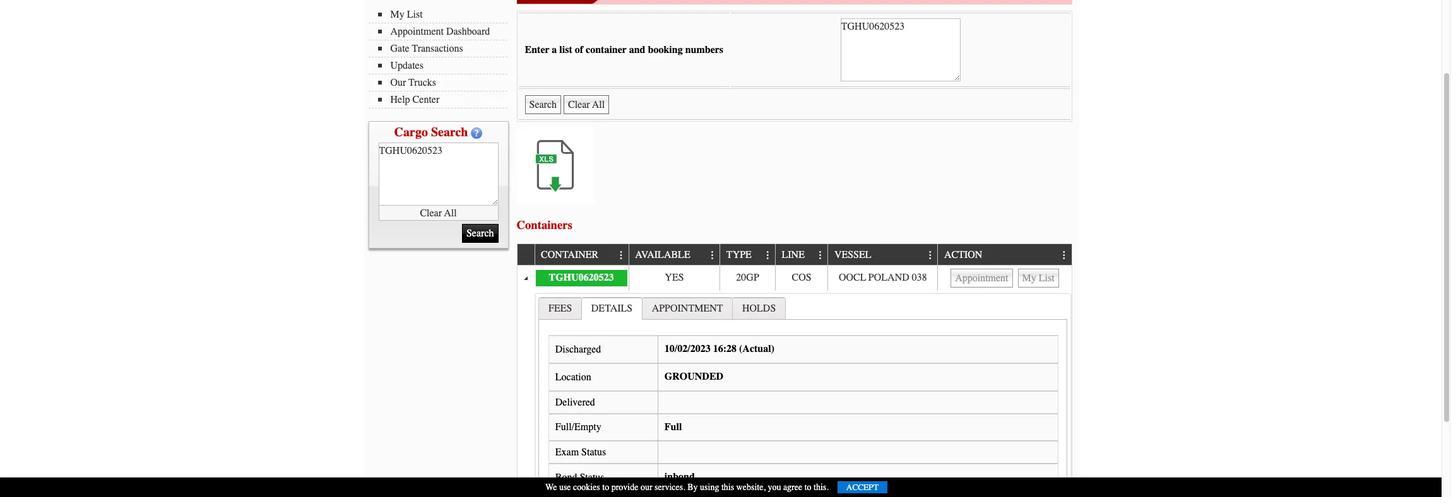 Task type: describe. For each thing, give the bounding box(es) containing it.
clear
[[420, 207, 442, 219]]

gate transactions link
[[378, 43, 507, 54]]

and
[[629, 44, 646, 56]]

cell inside row group
[[938, 266, 1072, 291]]

agree
[[784, 482, 803, 493]]

line column header
[[775, 245, 828, 266]]

clear all button
[[379, 206, 499, 221]]

2 to from the left
[[805, 482, 812, 493]]

my list appointment dashboard gate transactions updates our trucks help center
[[391, 9, 490, 105]]

poland
[[869, 272, 910, 284]]

accept button
[[838, 482, 888, 494]]

this
[[722, 482, 734, 493]]

gate
[[391, 43, 410, 54]]

edit column settings image for type
[[763, 251, 773, 261]]

line
[[782, 250, 805, 261]]

details
[[592, 303, 633, 314]]

use
[[559, 482, 571, 493]]

by
[[688, 482, 698, 493]]

20gp cell
[[720, 266, 775, 291]]

dashboard
[[446, 26, 490, 37]]

you
[[768, 482, 781, 493]]

Enter container numbers and/ or booking numbers. Press ESC to reset input box text field
[[841, 18, 961, 81]]

exam status
[[556, 447, 606, 459]]

edit column settings image for container
[[617, 251, 627, 261]]

container
[[586, 44, 627, 56]]

our
[[641, 482, 653, 493]]

using
[[700, 482, 719, 493]]

numbers
[[686, 44, 724, 56]]

we
[[546, 482, 557, 493]]

038
[[912, 272, 927, 284]]

row group containing tghu0620523
[[517, 266, 1072, 498]]

container
[[541, 250, 599, 261]]

a
[[552, 44, 557, 56]]

of
[[575, 44, 584, 56]]

booking
[[648, 44, 683, 56]]

search
[[431, 125, 468, 140]]

cookies
[[573, 482, 600, 493]]

services.
[[655, 482, 686, 493]]

grounded
[[665, 371, 724, 383]]

edit column settings image for action
[[1060, 251, 1070, 261]]

oocl poland 038 cell
[[828, 266, 938, 291]]

container link
[[541, 245, 605, 265]]

yes cell
[[629, 266, 720, 291]]

transactions
[[412, 43, 463, 54]]

cos cell
[[775, 266, 828, 291]]

type column header
[[720, 245, 775, 266]]

tghu0620523
[[549, 272, 614, 284]]

oocl
[[839, 272, 866, 284]]

bond
[[556, 472, 577, 484]]

help
[[391, 94, 410, 105]]

updates link
[[378, 60, 507, 71]]

type
[[727, 250, 752, 261]]

provide
[[612, 482, 639, 493]]

action link
[[945, 245, 989, 265]]

holds
[[743, 303, 776, 314]]

this.
[[814, 482, 829, 493]]

line link
[[782, 245, 811, 265]]



Task type: vqa. For each thing, say whether or not it's contained in the screenshot.
About
no



Task type: locate. For each thing, give the bounding box(es) containing it.
oocl poland 038
[[839, 272, 927, 284]]

our trucks link
[[378, 77, 507, 88]]

list
[[560, 44, 573, 56]]

website,
[[737, 482, 766, 493]]

action
[[945, 250, 983, 261]]

to left this. on the bottom of the page
[[805, 482, 812, 493]]

center
[[413, 94, 440, 105]]

containers
[[517, 218, 573, 232]]

updates
[[391, 60, 424, 71]]

tree grid containing container
[[517, 245, 1072, 498]]

my
[[391, 9, 405, 20]]

edit column settings image inside container column header
[[617, 251, 627, 261]]

1 row from the top
[[517, 245, 1072, 266]]

tree grid
[[517, 245, 1072, 498]]

yes
[[665, 272, 684, 284]]

fees
[[549, 303, 572, 314]]

16:28
[[713, 344, 737, 355]]

0 horizontal spatial to
[[603, 482, 610, 493]]

we use cookies to provide our services. by using this website, you agree to this.
[[546, 482, 829, 493]]

our
[[391, 77, 406, 88]]

edit column settings image for line
[[816, 251, 826, 261]]

to left provide in the left bottom of the page
[[603, 482, 610, 493]]

vessel column header
[[828, 245, 938, 266]]

to
[[603, 482, 610, 493], [805, 482, 812, 493]]

1 edit column settings image from the left
[[617, 251, 627, 261]]

cargo
[[394, 125, 428, 140]]

status
[[582, 447, 606, 459], [580, 472, 605, 484]]

row down line
[[517, 266, 1072, 291]]

my list link
[[378, 9, 507, 20]]

fees tab
[[539, 297, 582, 319]]

vessel
[[835, 250, 872, 261]]

tab list
[[536, 294, 1071, 498]]

1 vertical spatial status
[[580, 472, 605, 484]]

details tab
[[582, 297, 643, 320]]

row containing container
[[517, 245, 1072, 266]]

edit column settings image for available
[[708, 251, 718, 261]]

status for bond status
[[580, 472, 605, 484]]

appointment
[[652, 303, 723, 314]]

edit column settings image inside action column header
[[1060, 251, 1070, 261]]

2 edit column settings image from the left
[[708, 251, 718, 261]]

available link
[[635, 245, 697, 265]]

vessel link
[[835, 245, 878, 265]]

full
[[665, 422, 682, 433]]

10/02/2023 16:28 (actual)
[[665, 344, 775, 355]]

1 horizontal spatial to
[[805, 482, 812, 493]]

tghu0620523 cell
[[535, 266, 629, 291]]

edit column settings image inside available column header
[[708, 251, 718, 261]]

edit column settings image
[[926, 251, 936, 261]]

0 vertical spatial status
[[582, 447, 606, 459]]

row
[[517, 245, 1072, 266], [517, 266, 1072, 291]]

status right 'exam'
[[582, 447, 606, 459]]

help center link
[[378, 94, 507, 105]]

accept
[[847, 483, 879, 493]]

edit column settings image
[[617, 251, 627, 261], [708, 251, 718, 261], [763, 251, 773, 261], [816, 251, 826, 261], [1060, 251, 1070, 261]]

10/02/2023
[[665, 344, 711, 355]]

available column header
[[629, 245, 720, 266]]

appointment
[[391, 26, 444, 37]]

status for exam status
[[582, 447, 606, 459]]

None submit
[[525, 95, 561, 114], [462, 224, 499, 243], [525, 95, 561, 114], [462, 224, 499, 243]]

status right bond
[[580, 472, 605, 484]]

2 row from the top
[[517, 266, 1072, 291]]

edit column settings image inside "line" column header
[[816, 251, 826, 261]]

cargo search
[[394, 125, 468, 140]]

5 edit column settings image from the left
[[1060, 251, 1070, 261]]

3 edit column settings image from the left
[[763, 251, 773, 261]]

type link
[[727, 245, 758, 265]]

tab list containing fees
[[536, 294, 1071, 498]]

bond status
[[556, 472, 605, 484]]

None button
[[564, 95, 610, 114], [951, 269, 1013, 288], [1018, 269, 1059, 288], [564, 95, 610, 114], [951, 269, 1013, 288], [1018, 269, 1059, 288]]

cos
[[792, 272, 812, 284]]

menu bar
[[368, 8, 514, 109]]

row up "cos"
[[517, 245, 1072, 266]]

trucks
[[409, 77, 436, 88]]

menu bar containing my list
[[368, 8, 514, 109]]

appointment dashboard link
[[378, 26, 507, 37]]

(actual)
[[739, 344, 775, 355]]

clear all
[[420, 207, 457, 219]]

holds tab
[[733, 297, 786, 319]]

4 edit column settings image from the left
[[816, 251, 826, 261]]

tab list inside row group
[[536, 294, 1071, 498]]

container column header
[[535, 245, 629, 266]]

enter a list of container and booking numbers
[[525, 44, 724, 56]]

enter
[[525, 44, 550, 56]]

all
[[444, 207, 457, 219]]

cell
[[938, 266, 1072, 291]]

row group
[[517, 266, 1072, 498]]

location
[[556, 372, 591, 383]]

discharged
[[556, 344, 601, 356]]

edit column settings image inside type column header
[[763, 251, 773, 261]]

appointment tab
[[642, 297, 733, 319]]

available
[[635, 250, 691, 261]]

1 to from the left
[[603, 482, 610, 493]]

20gp
[[737, 272, 760, 284]]

inbond
[[665, 472, 695, 483]]

row containing tghu0620523
[[517, 266, 1072, 291]]

delivered
[[556, 397, 595, 408]]

full/empty
[[556, 422, 602, 433]]

action column header
[[938, 245, 1072, 266]]

list
[[407, 9, 423, 20]]

exam
[[556, 447, 579, 459]]

Enter container numbers and/ or booking numbers.  text field
[[379, 143, 499, 206]]



